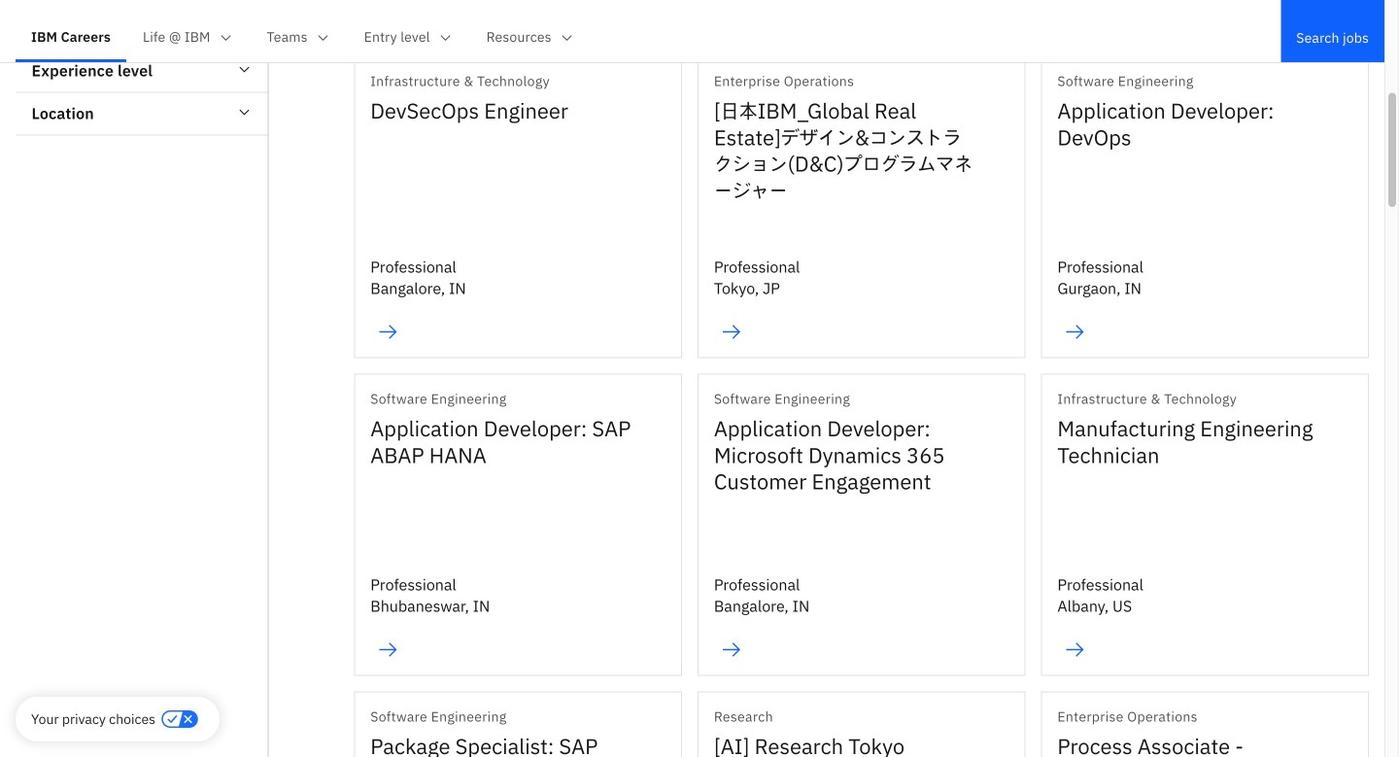 Task type: describe. For each thing, give the bounding box(es) containing it.
your privacy choices element
[[31, 709, 155, 730]]



Task type: vqa. For each thing, say whether or not it's contained in the screenshot.
the Your privacy choices element
yes



